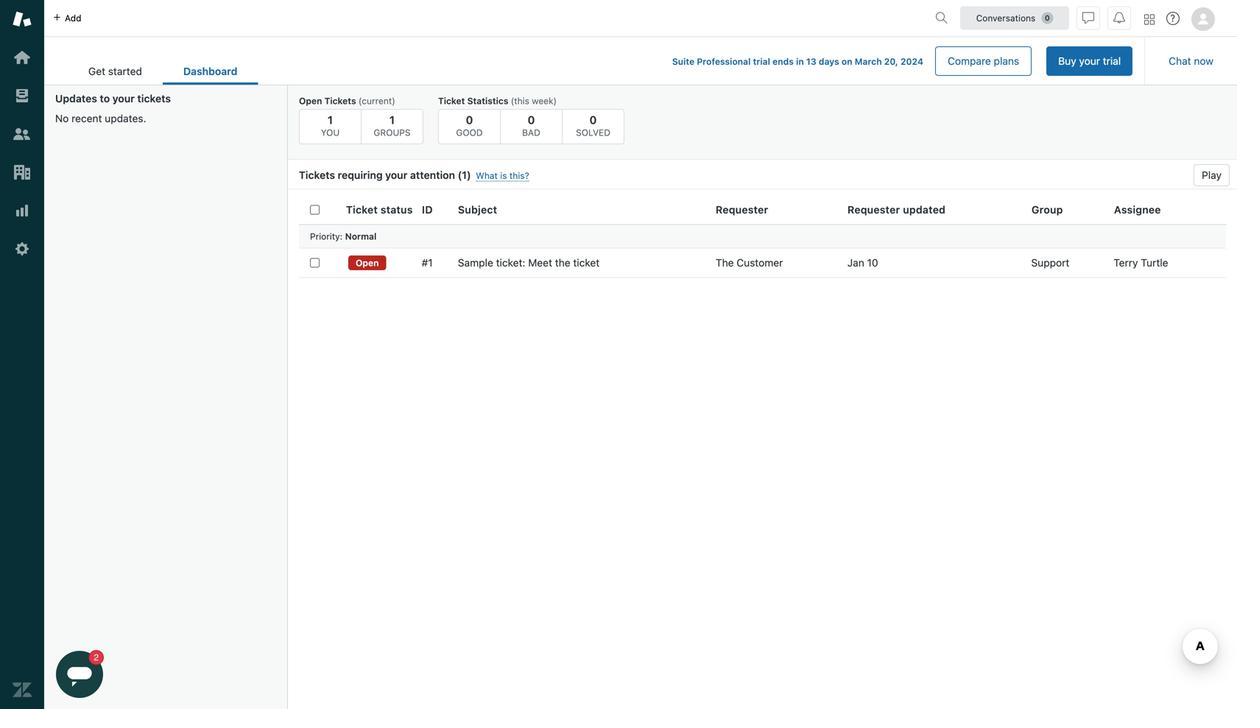 Task type: vqa. For each thing, say whether or not it's contained in the screenshot.
tab list containing Get started
yes



Task type: locate. For each thing, give the bounding box(es) containing it.
1 inside 1 groups
[[390, 113, 395, 126]]

0 vertical spatial your
[[1080, 55, 1101, 67]]

ticket inside grid
[[346, 204, 378, 216]]

compare plans button
[[936, 46, 1032, 76]]

jan 10
[[848, 257, 879, 269]]

days
[[819, 56, 840, 67]]

the
[[716, 257, 734, 269]]

2 horizontal spatial 1
[[462, 169, 467, 181]]

1 horizontal spatial 1
[[390, 113, 395, 126]]

20,
[[885, 56, 899, 67]]

your right "to"
[[113, 92, 135, 105]]

trial for your
[[1104, 55, 1122, 67]]

0 up good
[[466, 113, 473, 126]]

jan
[[848, 257, 865, 269]]

requester up the customer
[[716, 204, 769, 216]]

1 horizontal spatial 0
[[528, 113, 535, 126]]

trial
[[1104, 55, 1122, 67], [754, 56, 771, 67]]

trial inside button
[[1104, 55, 1122, 67]]

0 for 0 solved
[[590, 113, 597, 126]]

requester updated
[[848, 204, 946, 216]]

open for open tickets (current)
[[299, 96, 322, 106]]

reporting image
[[13, 201, 32, 220]]

1 horizontal spatial open
[[356, 258, 379, 268]]

0 vertical spatial open
[[299, 96, 322, 106]]

main element
[[0, 0, 44, 710]]

now
[[1195, 55, 1214, 67]]

conversations
[[977, 13, 1036, 23]]

1 vertical spatial your
[[113, 92, 135, 105]]

tab list containing get started
[[68, 57, 258, 85]]

1 horizontal spatial requester
[[848, 204, 901, 216]]

add
[[65, 13, 81, 23]]

plans
[[994, 55, 1020, 67]]

group
[[1032, 204, 1064, 216]]

subject
[[458, 204, 498, 216]]

requester for requester
[[716, 204, 769, 216]]

1 vertical spatial open
[[356, 258, 379, 268]]

grid
[[288, 195, 1238, 710]]

0 inside 0 good
[[466, 113, 473, 126]]

open tickets (current)
[[299, 96, 396, 106]]

what
[[476, 171, 498, 181]]

your up the status in the left top of the page
[[385, 169, 408, 181]]

trial for professional
[[754, 56, 771, 67]]

the
[[555, 257, 571, 269]]

1 0 from the left
[[466, 113, 473, 126]]

zendesk image
[[13, 681, 32, 700]]

1 left what
[[462, 169, 467, 181]]

groups
[[374, 127, 411, 138]]

your right buy
[[1080, 55, 1101, 67]]

0 inside the "0 bad"
[[528, 113, 535, 126]]

priority
[[310, 231, 340, 242]]

your
[[1080, 55, 1101, 67], [113, 92, 135, 105], [385, 169, 408, 181]]

open up 1 you on the top left of the page
[[299, 96, 322, 106]]

solved
[[576, 127, 611, 138]]

1 horizontal spatial your
[[385, 169, 408, 181]]

section
[[270, 46, 1133, 76]]

1 vertical spatial ticket
[[346, 204, 378, 216]]

tab list
[[68, 57, 258, 85]]

0 horizontal spatial requester
[[716, 204, 769, 216]]

ticket up normal
[[346, 204, 378, 216]]

0 horizontal spatial your
[[113, 92, 135, 105]]

march
[[855, 56, 882, 67]]

tickets up the select all tickets checkbox
[[299, 169, 335, 181]]

open
[[299, 96, 322, 106], [356, 258, 379, 268]]

2 vertical spatial your
[[385, 169, 408, 181]]

1 up groups
[[390, 113, 395, 126]]

0 for 0 good
[[466, 113, 473, 126]]

1 for 1 groups
[[390, 113, 395, 126]]

0 inside 0 solved
[[590, 113, 597, 126]]

get help image
[[1167, 12, 1180, 25]]

0 horizontal spatial open
[[299, 96, 322, 106]]

open inside grid
[[356, 258, 379, 268]]

None checkbox
[[310, 258, 320, 268]]

1 requester from the left
[[716, 204, 769, 216]]

section containing compare plans
[[270, 46, 1133, 76]]

2 horizontal spatial 0
[[590, 113, 597, 126]]

priority : normal
[[310, 231, 377, 242]]

1 inside 1 you
[[328, 113, 333, 126]]

is
[[501, 171, 507, 181]]

meet
[[529, 257, 553, 269]]

trial down notifications "image"
[[1104, 55, 1122, 67]]

:
[[340, 231, 343, 242]]

customers image
[[13, 125, 32, 144]]

2 requester from the left
[[848, 204, 901, 216]]

2 0 from the left
[[528, 113, 535, 126]]

0 solved
[[576, 113, 611, 138]]

0 up bad
[[528, 113, 535, 126]]

0 horizontal spatial ticket
[[346, 204, 378, 216]]

updated
[[904, 204, 946, 216]]

turtle
[[1142, 257, 1169, 269]]

3 0 from the left
[[590, 113, 597, 126]]

your inside buy your trial button
[[1080, 55, 1101, 67]]

dashboard
[[183, 65, 238, 77]]

status
[[381, 204, 413, 216]]

buy your trial button
[[1047, 46, 1133, 76]]

ticket:
[[496, 257, 526, 269]]

open for open
[[356, 258, 379, 268]]

2 horizontal spatial your
[[1080, 55, 1101, 67]]

terry
[[1114, 257, 1139, 269]]

1 groups
[[374, 113, 411, 138]]

normal
[[345, 231, 377, 242]]

get started
[[88, 65, 142, 77]]

0 horizontal spatial 0
[[466, 113, 473, 126]]

requester left the updated
[[848, 204, 901, 216]]

ticket up 0 good
[[438, 96, 465, 106]]

0 horizontal spatial 1
[[328, 113, 333, 126]]

1 horizontal spatial ticket
[[438, 96, 465, 106]]

(this
[[511, 96, 530, 106]]

tickets
[[325, 96, 356, 106], [299, 169, 335, 181]]

requiring
[[338, 169, 383, 181]]

2024
[[901, 56, 924, 67]]

open down normal
[[356, 258, 379, 268]]

1
[[328, 113, 333, 126], [390, 113, 395, 126], [462, 169, 467, 181]]

buy your trial
[[1059, 55, 1122, 67]]

0
[[466, 113, 473, 126], [528, 113, 535, 126], [590, 113, 597, 126]]

add button
[[44, 0, 90, 36]]

trial left ends
[[754, 56, 771, 67]]

you
[[321, 127, 340, 138]]

sample
[[458, 257, 494, 269]]

0 up solved
[[590, 113, 597, 126]]

0 good
[[456, 113, 483, 138]]

tickets up 1 you on the top left of the page
[[325, 96, 356, 106]]

no
[[55, 112, 69, 125]]

1 horizontal spatial trial
[[1104, 55, 1122, 67]]

1 up the you
[[328, 113, 333, 126]]

(
[[458, 169, 462, 181]]

requester
[[716, 204, 769, 216], [848, 204, 901, 216]]

chat now button
[[1158, 46, 1226, 76]]

this?
[[510, 171, 530, 181]]

(current)
[[359, 96, 396, 106]]

0 vertical spatial ticket
[[438, 96, 465, 106]]

0 horizontal spatial trial
[[754, 56, 771, 67]]

your for updates to your tickets
[[113, 92, 135, 105]]



Task type: describe. For each thing, give the bounding box(es) containing it.
)
[[467, 169, 471, 181]]

to
[[100, 92, 110, 105]]

ticket for ticket statistics (this week)
[[438, 96, 465, 106]]

tickets requiring your attention ( 1 ) what is this?
[[299, 169, 530, 181]]

10
[[868, 257, 879, 269]]

13
[[807, 56, 817, 67]]

Select All Tickets checkbox
[[310, 205, 320, 215]]

ticket status
[[346, 204, 413, 216]]

views image
[[13, 86, 32, 105]]

recent
[[72, 112, 102, 125]]

professional
[[697, 56, 751, 67]]

button displays agent's chat status as invisible. image
[[1083, 12, 1095, 24]]

suite professional trial ends in 13 days on march 20, 2024
[[673, 56, 924, 67]]

sample ticket: meet the ticket
[[458, 257, 600, 269]]

get started image
[[13, 48, 32, 67]]

suite
[[673, 56, 695, 67]]

updates.
[[105, 112, 146, 125]]

tickets
[[137, 92, 171, 105]]

bad
[[523, 127, 541, 138]]

week)
[[532, 96, 557, 106]]

conversations button
[[961, 6, 1070, 30]]

started
[[108, 65, 142, 77]]

play button
[[1194, 164, 1231, 186]]

zendesk products image
[[1145, 14, 1155, 25]]

attention
[[410, 169, 455, 181]]

requester for requester updated
[[848, 204, 901, 216]]

organizations image
[[13, 163, 32, 182]]

good
[[456, 127, 483, 138]]

ticket
[[574, 257, 600, 269]]

0 for 0 bad
[[528, 113, 535, 126]]

customer
[[737, 257, 784, 269]]

support
[[1032, 257, 1070, 269]]

terry turtle
[[1114, 257, 1169, 269]]

no recent updates.
[[55, 112, 146, 125]]

your for tickets requiring your attention ( 1 ) what is this?
[[385, 169, 408, 181]]

statistics
[[468, 96, 509, 106]]

compare plans
[[948, 55, 1020, 67]]

0 bad
[[523, 113, 541, 138]]

updates to your tickets
[[55, 92, 171, 105]]

ends
[[773, 56, 794, 67]]

sample ticket: meet the ticket link
[[458, 256, 600, 270]]

#1
[[422, 257, 433, 269]]

0 vertical spatial tickets
[[325, 96, 356, 106]]

notifications image
[[1114, 12, 1126, 24]]

1 vertical spatial tickets
[[299, 169, 335, 181]]

compare
[[948, 55, 992, 67]]

ticket for ticket status
[[346, 204, 378, 216]]

zendesk support image
[[13, 10, 32, 29]]

buy
[[1059, 55, 1077, 67]]

chat
[[1169, 55, 1192, 67]]

March 20, 2024 text field
[[855, 56, 924, 67]]

chat now
[[1169, 55, 1214, 67]]

updates
[[55, 92, 97, 105]]

ticket statistics (this week)
[[438, 96, 557, 106]]

admin image
[[13, 239, 32, 259]]

the customer
[[716, 257, 784, 269]]

get started tab
[[68, 57, 163, 85]]

assignee
[[1115, 204, 1162, 216]]

grid containing ticket status
[[288, 195, 1238, 710]]

id
[[422, 204, 433, 216]]

1 you
[[321, 113, 340, 138]]

on
[[842, 56, 853, 67]]

in
[[797, 56, 804, 67]]

1 for 1 you
[[328, 113, 333, 126]]

play
[[1203, 169, 1222, 181]]

get
[[88, 65, 105, 77]]



